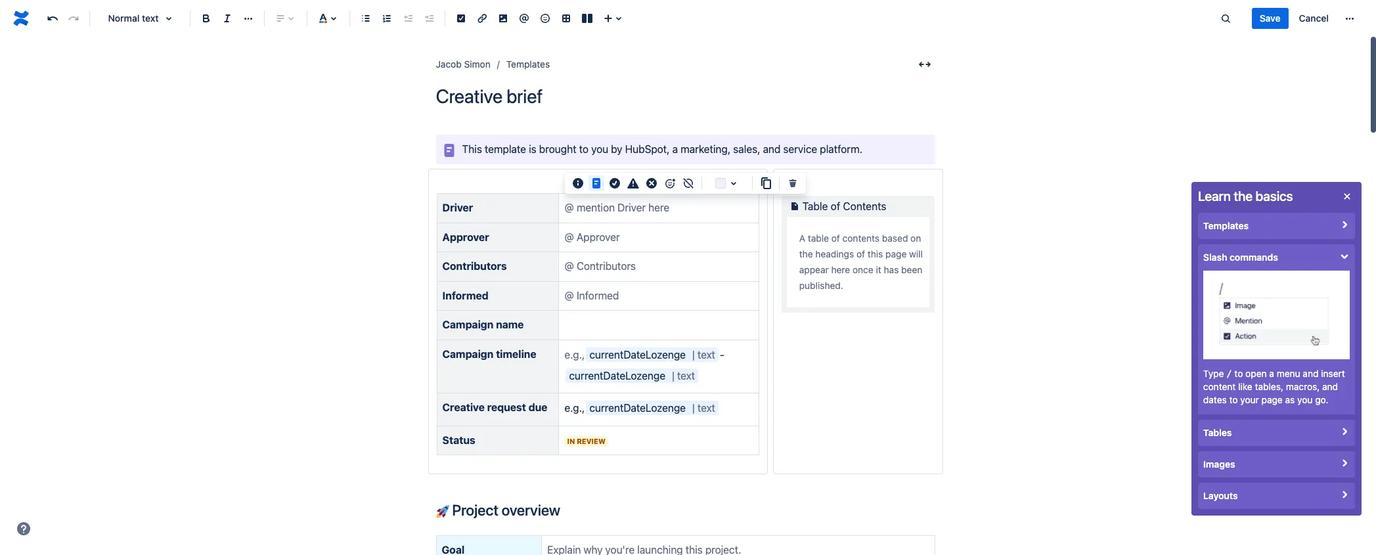 Task type: locate. For each thing, give the bounding box(es) containing it.
text inside dropdown button
[[142, 12, 159, 24]]

hubspot,
[[625, 143, 670, 155]]

0 horizontal spatial page
[[886, 248, 907, 259]]

approver
[[442, 231, 489, 243]]

the down a at the right of page
[[799, 248, 813, 259]]

numbered list ⌘⇧7 image
[[379, 11, 395, 26]]

a inside text box
[[672, 143, 678, 155]]

and up macros, at the right
[[1303, 368, 1319, 379]]

1 vertical spatial page
[[1262, 394, 1283, 405]]

to right the brought at the top left of page
[[579, 143, 588, 155]]

templates down the learn
[[1203, 220, 1249, 231]]

your
[[1240, 394, 1259, 405]]

this template is brought to you by hubspot, a marketing, sales, and service platform.
[[462, 143, 862, 155]]

creative request due
[[442, 402, 547, 413]]

project
[[452, 501, 498, 519]]

:rocket: image
[[436, 505, 449, 519], [436, 505, 449, 519]]

1 horizontal spatial a
[[1269, 368, 1274, 379]]

0 vertical spatial page
[[886, 248, 907, 259]]

a
[[672, 143, 678, 155], [1269, 368, 1274, 379]]

remove emoji image
[[680, 175, 696, 191]]

commands
[[1230, 252, 1278, 263]]

0 vertical spatial to
[[579, 143, 588, 155]]

1 vertical spatial to
[[1235, 368, 1243, 379]]

/
[[1227, 368, 1232, 379]]

type
[[1203, 368, 1224, 379]]

layouts button
[[1198, 483, 1355, 509]]

2 vertical spatial currentdatelozenge
[[589, 402, 686, 414]]

images button
[[1198, 451, 1355, 478]]

emoji image
[[537, 11, 553, 26]]

1 horizontal spatial page
[[1262, 394, 1283, 405]]

bold ⌘b image
[[198, 11, 214, 26]]

page inside a table of contents based on the headings of this page will appear here once it has been published.
[[886, 248, 907, 259]]

add image, video, or file image
[[495, 11, 511, 26]]

0 vertical spatial campaign
[[442, 319, 493, 330]]

simon
[[464, 58, 490, 70]]

layouts
[[1203, 490, 1238, 501]]

learn the basics
[[1198, 189, 1293, 204]]

the right the learn
[[1234, 189, 1253, 204]]

0 vertical spatial you
[[591, 143, 608, 155]]

undo ⌘z image
[[45, 11, 60, 26]]

make template full-width image
[[917, 56, 932, 72]]

text inside currentdatelozenge | text -
[[697, 348, 715, 360]]

cancel
[[1299, 12, 1329, 24]]

| for currentdatelozenge | text -
[[692, 348, 695, 360]]

1 horizontal spatial templates
[[1203, 220, 1249, 231]]

currentdatelozenge | text
[[569, 370, 695, 382]]

currentdatelozenge up e.g., currentdatelozenge | text
[[569, 370, 665, 382]]

jacob
[[436, 58, 462, 70]]

to inside text box
[[579, 143, 588, 155]]

a right hubspot,
[[672, 143, 678, 155]]

a table of contents based on the headings of this page will appear here once it has been published.
[[799, 232, 925, 291]]

is
[[529, 143, 536, 155]]

1 vertical spatial campaign
[[442, 348, 493, 360]]

campaign down campaign name
[[442, 348, 493, 360]]

normal text
[[108, 12, 159, 24]]

campaign down informed
[[442, 319, 493, 330]]

currentdatelozenge
[[589, 348, 686, 360], [569, 370, 665, 382], [589, 402, 686, 414]]

table image
[[558, 11, 574, 26]]

1 vertical spatial |
[[672, 370, 674, 382]]

outdent ⇧tab image
[[400, 11, 416, 26]]

1 vertical spatial the
[[799, 248, 813, 259]]

templates down mention image
[[506, 58, 550, 70]]

normal text button
[[95, 4, 185, 33]]

|
[[692, 348, 695, 360], [672, 370, 674, 382], [692, 402, 695, 414]]

0 horizontal spatial the
[[799, 248, 813, 259]]

to right /
[[1235, 368, 1243, 379]]

bullet list ⌘⇧8 image
[[358, 11, 374, 26]]

slash commands
[[1203, 252, 1278, 263]]

1 horizontal spatial the
[[1234, 189, 1253, 204]]

like
[[1238, 381, 1253, 392]]

table of contents
[[802, 200, 886, 212]]

a up tables,
[[1269, 368, 1274, 379]]

templates
[[506, 58, 550, 70], [1203, 220, 1249, 231]]

informed
[[442, 289, 488, 301]]

background color image
[[726, 175, 742, 191]]

a inside to open a menu and insert content like tables, macros, and dates to your page as you go.
[[1269, 368, 1274, 379]]

1 vertical spatial a
[[1269, 368, 1274, 379]]

published.
[[799, 280, 843, 291]]

0 horizontal spatial you
[[591, 143, 608, 155]]

0 vertical spatial currentdatelozenge
[[589, 348, 686, 360]]

1 horizontal spatial and
[[1303, 368, 1319, 379]]

2 vertical spatial and
[[1322, 381, 1338, 392]]

2 vertical spatial |
[[692, 402, 695, 414]]

0 vertical spatial templates
[[506, 58, 550, 70]]

1 vertical spatial of
[[831, 232, 840, 244]]

images
[[1203, 458, 1235, 470]]

campaign for campaign timeline
[[442, 348, 493, 360]]

1 vertical spatial templates
[[1203, 220, 1249, 231]]

currentdatelozenge | text -
[[589, 348, 725, 361]]

headings
[[815, 248, 854, 259]]

currentdatelozenge inside currentdatelozenge | text -
[[589, 348, 686, 360]]

the
[[1234, 189, 1253, 204], [799, 248, 813, 259]]

0 vertical spatial |
[[692, 348, 695, 360]]

macros,
[[1286, 381, 1320, 392]]

driver
[[442, 202, 473, 214]]

to
[[579, 143, 588, 155], [1235, 368, 1243, 379], [1229, 394, 1238, 405]]

2 horizontal spatial and
[[1322, 381, 1338, 392]]

go.
[[1315, 394, 1329, 405]]

2 campaign from the top
[[442, 348, 493, 360]]

1 vertical spatial you
[[1297, 394, 1313, 405]]

slash
[[1203, 252, 1227, 263]]

campaign for campaign name
[[442, 319, 493, 330]]

and
[[763, 143, 781, 155], [1303, 368, 1319, 379], [1322, 381, 1338, 392]]

of left 'this'
[[857, 248, 865, 259]]

this
[[868, 248, 883, 259]]

you left "by"
[[591, 143, 608, 155]]

due
[[528, 402, 547, 413]]

currentdatelozenge down currentdatelozenge | text at the bottom
[[589, 402, 686, 414]]

you inside main content area, start typing to enter text. text box
[[591, 143, 608, 155]]

and right sales,
[[763, 143, 781, 155]]

contents
[[843, 200, 886, 212]]

1 campaign from the top
[[442, 319, 493, 330]]

0 vertical spatial the
[[1234, 189, 1253, 204]]

and down "insert"
[[1322, 381, 1338, 392]]

currentdatelozenge up currentdatelozenge | text at the bottom
[[589, 348, 686, 360]]

| inside currentdatelozenge | text -
[[692, 348, 695, 360]]

more formatting image
[[240, 11, 256, 26]]

0 vertical spatial a
[[672, 143, 678, 155]]

table of contents image
[[787, 198, 802, 214]]

0 horizontal spatial a
[[672, 143, 678, 155]]

contributors
[[442, 260, 507, 272]]

to left your
[[1229, 394, 1238, 405]]

currentdatelozenge for currentdatelozenge | text
[[569, 370, 665, 382]]

confluence image
[[11, 8, 32, 29], [11, 8, 32, 29]]

learn
[[1198, 189, 1231, 204]]

in review
[[567, 437, 606, 445]]

jacob simon link
[[436, 56, 490, 72]]

page down tables,
[[1262, 394, 1283, 405]]

save button
[[1252, 8, 1288, 29]]

of up headings
[[831, 232, 840, 244]]

you down macros, at the right
[[1297, 394, 1313, 405]]

currentdatelozenge inside e.g., currentdatelozenge | text
[[589, 402, 686, 414]]

of
[[831, 200, 840, 212], [831, 232, 840, 244], [857, 248, 865, 259]]

page down the based
[[886, 248, 907, 259]]

of right table
[[831, 200, 840, 212]]

0 horizontal spatial and
[[763, 143, 781, 155]]

page inside to open a menu and insert content like tables, macros, and dates to your page as you go.
[[1262, 394, 1283, 405]]

page
[[886, 248, 907, 259], [1262, 394, 1283, 405]]

1 horizontal spatial you
[[1297, 394, 1313, 405]]

1 vertical spatial and
[[1303, 368, 1319, 379]]

panel note image
[[441, 142, 457, 158]]

in
[[567, 437, 575, 445]]

marketing,
[[681, 143, 731, 155]]

campaign
[[442, 319, 493, 330], [442, 348, 493, 360]]

text
[[142, 12, 159, 24], [697, 348, 715, 360], [677, 370, 695, 382], [697, 402, 715, 414]]

0 vertical spatial and
[[763, 143, 781, 155]]

1 vertical spatial currentdatelozenge
[[569, 370, 665, 382]]



Task type: describe. For each thing, give the bounding box(es) containing it.
timeline
[[496, 348, 536, 360]]

and inside main content area, start typing to enter text. text box
[[763, 143, 781, 155]]

been
[[901, 264, 922, 275]]

error image
[[644, 175, 659, 191]]

currentdatelozenge for currentdatelozenge | text -
[[589, 348, 686, 360]]

insert
[[1321, 368, 1345, 379]]

layouts image
[[579, 11, 595, 26]]

it
[[876, 264, 881, 275]]

close image
[[1339, 189, 1355, 204]]

Give this page a title text field
[[436, 85, 935, 107]]

you inside to open a menu and insert content like tables, macros, and dates to your page as you go.
[[1297, 394, 1313, 405]]

cancel button
[[1291, 8, 1337, 29]]

the inside a table of contents based on the headings of this page will appear here once it has been published.
[[799, 248, 813, 259]]

copy image
[[758, 175, 774, 191]]

Main content area, start typing to enter text. text field
[[428, 135, 943, 555]]

as
[[1285, 394, 1295, 405]]

table
[[808, 232, 829, 244]]

project overview
[[449, 501, 560, 519]]

italic ⌘i image
[[219, 11, 235, 26]]

by
[[611, 143, 622, 155]]

e.g., currentdatelozenge | text
[[565, 402, 715, 414]]

menu
[[1277, 368, 1300, 379]]

here
[[831, 264, 850, 275]]

contents
[[842, 232, 880, 244]]

status
[[442, 434, 475, 446]]

| for currentdatelozenge | text
[[672, 370, 674, 382]]

type /
[[1203, 368, 1232, 379]]

save
[[1260, 12, 1281, 24]]

info image
[[570, 175, 586, 191]]

based
[[882, 232, 908, 244]]

slash commands button
[[1198, 244, 1355, 271]]

editor add emoji image
[[662, 175, 678, 191]]

redo ⌘⇧z image
[[66, 11, 81, 26]]

jacob simon
[[436, 58, 490, 70]]

open
[[1246, 368, 1267, 379]]

has
[[884, 264, 899, 275]]

will
[[909, 248, 923, 259]]

tables,
[[1255, 381, 1284, 392]]

sales,
[[733, 143, 760, 155]]

to open a menu and insert content like tables, macros, and dates to your page as you go.
[[1203, 368, 1345, 405]]

2 vertical spatial to
[[1229, 394, 1238, 405]]

service
[[783, 143, 817, 155]]

text inside e.g., currentdatelozenge | text
[[697, 402, 715, 414]]

platform.
[[820, 143, 862, 155]]

link image
[[474, 11, 490, 26]]

dates
[[1203, 394, 1227, 405]]

request
[[487, 402, 526, 413]]

-
[[720, 349, 725, 361]]

brought
[[539, 143, 576, 155]]

normal
[[108, 12, 140, 24]]

table
[[802, 200, 828, 212]]

indent tab image
[[421, 11, 437, 26]]

on
[[910, 232, 921, 244]]

help image
[[16, 521, 32, 537]]

templates inside dropdown button
[[1203, 220, 1249, 231]]

tables
[[1203, 427, 1232, 438]]

campaign timeline
[[442, 348, 536, 360]]

this
[[462, 143, 482, 155]]

appear
[[799, 264, 829, 275]]

basics
[[1256, 189, 1293, 204]]

templates link
[[506, 56, 550, 72]]

more image
[[1342, 11, 1358, 26]]

2 vertical spatial of
[[857, 248, 865, 259]]

| inside e.g., currentdatelozenge | text
[[692, 402, 695, 414]]

content
[[1203, 381, 1236, 392]]

template
[[485, 143, 526, 155]]

remove image
[[785, 175, 801, 191]]

warning image
[[625, 175, 641, 191]]

0 vertical spatial of
[[831, 200, 840, 212]]

note image
[[589, 175, 604, 191]]

e.g.,
[[565, 403, 585, 414]]

once
[[853, 264, 873, 275]]

find and replace image
[[1218, 11, 1233, 26]]

overview
[[502, 501, 560, 519]]

0 horizontal spatial templates
[[506, 58, 550, 70]]

templates button
[[1198, 213, 1355, 239]]

tables button
[[1198, 420, 1355, 446]]

success image
[[607, 175, 623, 191]]

creative
[[442, 402, 485, 413]]

review
[[577, 437, 606, 445]]

action item image
[[453, 11, 469, 26]]

mention image
[[516, 11, 532, 26]]

name
[[496, 319, 524, 330]]

campaign name
[[442, 319, 524, 330]]

a
[[799, 232, 805, 244]]



Task type: vqa. For each thing, say whether or not it's contained in the screenshot.
Allows for custom spacing between gadgets in a wallboard's Add "button"
no



